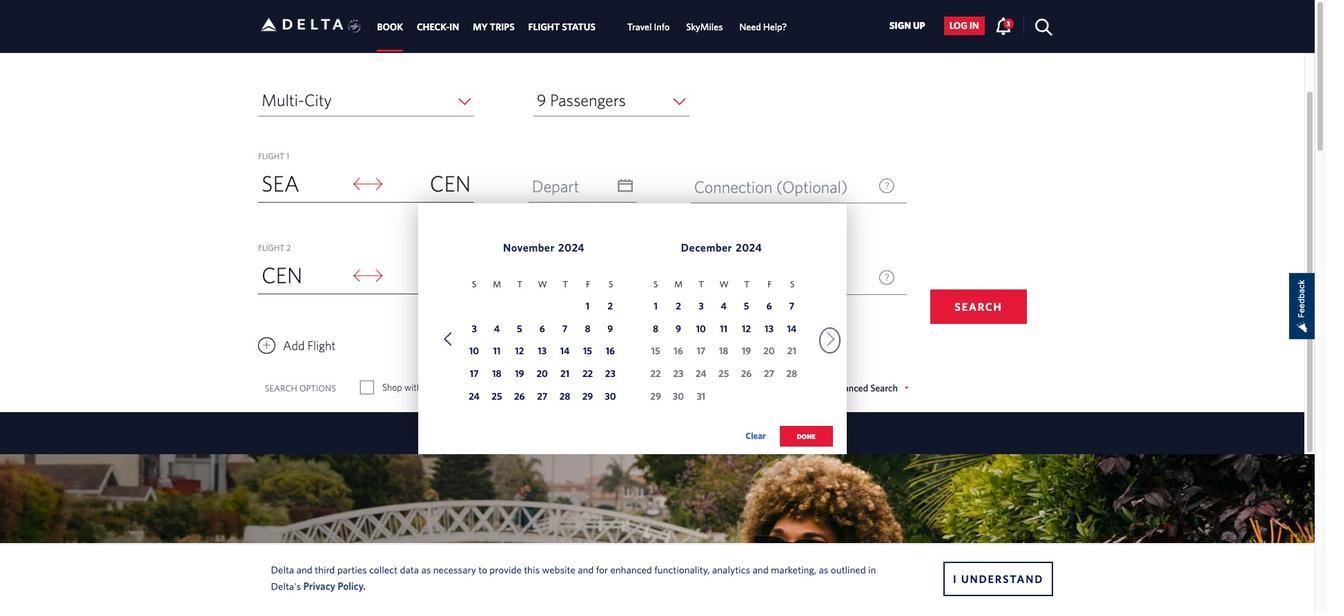 Task type: describe. For each thing, give the bounding box(es) containing it.
multi-
[[262, 90, 304, 110]]

1 vertical spatial 6
[[539, 323, 545, 334]]

shop
[[382, 382, 402, 393]]

book link
[[377, 15, 403, 40]]

add flight button
[[258, 335, 336, 357]]

1 for december
[[654, 301, 658, 312]]

18 inside 18 link
[[492, 369, 502, 380]]

delta air lines image
[[261, 3, 343, 46]]

multi-city
[[262, 90, 332, 110]]

1 vertical spatial 13
[[538, 346, 547, 357]]

fares
[[552, 382, 572, 393]]

0 vertical spatial 3
[[1007, 19, 1010, 27]]

2 as from the left
[[819, 564, 828, 576]]

0 horizontal spatial cen
[[262, 262, 303, 288]]

collect
[[369, 564, 398, 576]]

in inside delta and third parties collect data as necessary to provide this website and for enhanced functionality, analytics and marketing, as outlined in delta's
[[868, 564, 876, 576]]

add
[[283, 339, 305, 353]]

provide
[[490, 564, 522, 576]]

14 for the topmost 14 link
[[787, 323, 797, 334]]

0 vertical spatial 13 link
[[760, 321, 778, 339]]

m for december
[[674, 280, 683, 290]]

0 horizontal spatial 10
[[469, 346, 479, 357]]

clear button
[[746, 427, 766, 447]]

parties
[[337, 564, 367, 576]]

1 link for november 2024
[[579, 299, 597, 317]]

info
[[654, 22, 670, 33]]

my
[[473, 22, 488, 33]]

2 16 from the left
[[674, 346, 683, 357]]

18 link
[[488, 367, 506, 385]]

22 inside 22 link
[[582, 369, 593, 380]]

23 link
[[601, 367, 619, 385]]

0 vertical spatial 4 link
[[715, 299, 733, 317]]

3 s from the left
[[653, 280, 658, 290]]

functionality,
[[654, 564, 710, 576]]

flight 2
[[258, 243, 291, 253]]

1 horizontal spatial 7 link
[[783, 299, 801, 317]]

privacy policy.
[[303, 581, 366, 592]]

flight status
[[528, 22, 596, 33]]

1 15 from the left
[[583, 346, 592, 357]]

Shop with Miles checkbox
[[361, 381, 373, 395]]

21 link
[[556, 367, 574, 385]]

status
[[562, 22, 596, 33]]

9 for 2nd 9 link from right
[[608, 323, 613, 334]]

0 horizontal spatial 13 link
[[533, 344, 551, 362]]

search
[[870, 383, 898, 394]]

17 link
[[465, 367, 483, 385]]

14 for leftmost 14 link
[[560, 346, 570, 357]]

1 vertical spatial 3
[[699, 301, 704, 312]]

2024 for december 2024
[[736, 242, 762, 254]]

skymiles link
[[686, 15, 723, 40]]

0 vertical spatial 19
[[742, 346, 751, 357]]

delta
[[271, 564, 294, 576]]

0 horizontal spatial 11 link
[[488, 344, 506, 362]]

done button
[[780, 426, 833, 447]]

0 horizontal spatial 25
[[492, 391, 502, 402]]

1 horizontal spatial 10
[[696, 323, 706, 334]]

0 horizontal spatial 5 link
[[511, 321, 529, 339]]

26 inside 26 link
[[514, 391, 525, 402]]

0 vertical spatial cen
[[430, 170, 471, 196]]

3 t from the left
[[699, 280, 704, 290]]

15 link
[[579, 344, 597, 362]]

19 link
[[511, 367, 529, 385]]

19 inside the 19 "link"
[[515, 369, 524, 380]]

city
[[304, 90, 332, 110]]

enhanced
[[610, 564, 652, 576]]

1 vertical spatial 6 link
[[533, 321, 551, 339]]

travel info link
[[627, 15, 670, 40]]

0 vertical spatial 20
[[763, 346, 775, 357]]

need help?
[[739, 22, 787, 33]]

1 horizontal spatial 28
[[786, 369, 797, 380]]

1 vertical spatial 10 link
[[465, 344, 483, 362]]

shop with miles
[[382, 382, 446, 393]]

0 horizontal spatial 3 link
[[465, 321, 483, 339]]

0 vertical spatial 17
[[697, 346, 706, 357]]

search button
[[930, 290, 1027, 324]]

2 link for december 2024
[[669, 299, 687, 317]]

1 vertical spatial 3 link
[[692, 299, 710, 317]]

connection (optional) for cen
[[694, 177, 848, 197]]

in
[[450, 22, 459, 33]]

december 2024
[[681, 242, 762, 254]]

advanced search link
[[828, 383, 908, 394]]

1 horizontal spatial 10 link
[[692, 321, 710, 339]]

check-in
[[417, 22, 459, 33]]

check-
[[417, 22, 450, 33]]

29 link
[[579, 389, 597, 407]]

2 for november 2024
[[608, 301, 613, 312]]

i understand
[[953, 573, 1044, 586]]

0 vertical spatial 3 link
[[995, 16, 1014, 34]]

26 link
[[511, 389, 529, 407]]

0 horizontal spatial 11
[[493, 346, 501, 357]]

december
[[681, 242, 732, 254]]

sea link
[[258, 166, 348, 202]]

22 link
[[579, 367, 597, 385]]

1 horizontal spatial 5 link
[[737, 299, 755, 317]]

24 link
[[465, 389, 483, 407]]

1 as from the left
[[421, 564, 431, 576]]

0 horizontal spatial 24
[[469, 391, 480, 402]]

calendar expanded, use arrow keys to select date application
[[418, 204, 847, 462]]

passengers
[[550, 90, 626, 110]]

0 horizontal spatial 14 link
[[556, 344, 574, 362]]

sign up link
[[884, 16, 931, 35]]

travel info
[[627, 22, 670, 33]]

2 22 from the left
[[650, 369, 661, 380]]

november 2024
[[503, 242, 585, 254]]

1 horizontal spatial 13
[[765, 323, 774, 334]]

clear
[[746, 431, 766, 442]]

refundable fares
[[505, 382, 572, 393]]

0 horizontal spatial 27
[[537, 391, 547, 402]]

need
[[739, 22, 761, 33]]

sea
[[262, 170, 299, 196]]

november
[[503, 242, 555, 254]]

27 link
[[533, 389, 551, 407]]

0 vertical spatial 27
[[764, 369, 774, 380]]

sign
[[889, 20, 911, 31]]

Multi-City field
[[258, 84, 474, 117]]

9 passengers
[[537, 90, 626, 110]]

advanced
[[828, 383, 868, 394]]

2 23 from the left
[[673, 369, 684, 380]]

0 vertical spatial 11
[[720, 323, 727, 334]]

outlined
[[831, 564, 866, 576]]

1 vertical spatial 4
[[494, 323, 500, 334]]

1 29 from the left
[[582, 391, 593, 402]]

to link
[[384, 258, 474, 294]]

travel
[[627, 22, 652, 33]]

5 for the rightmost 5 link
[[744, 301, 749, 312]]

0 vertical spatial 24
[[696, 369, 706, 380]]

1 t from the left
[[517, 280, 522, 290]]

help?
[[763, 22, 787, 33]]

for
[[596, 564, 608, 576]]

1 horizontal spatial 21
[[787, 346, 796, 357]]

search options
[[265, 383, 336, 394]]

delta and third parties collect data as necessary to provide this website and for enhanced functionality, analytics and marketing, as outlined in delta's
[[271, 564, 876, 592]]

0 horizontal spatial 4 link
[[488, 321, 506, 339]]

understand
[[961, 573, 1044, 586]]

book tab panel
[[0, 48, 1304, 462]]

2 vertical spatial 3
[[472, 323, 477, 334]]

0 horizontal spatial 28
[[560, 391, 570, 402]]

1 16 from the left
[[606, 346, 615, 357]]

delta's
[[271, 581, 301, 592]]

log in
[[949, 20, 979, 31]]

25 link
[[488, 389, 506, 407]]

20 link
[[533, 367, 551, 385]]

flight
[[528, 22, 560, 33]]

0 vertical spatial 14 link
[[783, 321, 801, 339]]

2 s from the left
[[609, 280, 613, 290]]

my trips link
[[473, 15, 515, 40]]

website
[[542, 564, 575, 576]]

1 horizontal spatial 4
[[721, 301, 727, 312]]

book
[[377, 22, 403, 33]]

1 vertical spatial cen link
[[258, 258, 348, 294]]



Task type: vqa. For each thing, say whether or not it's contained in the screenshot.


Task type: locate. For each thing, give the bounding box(es) containing it.
1 vertical spatial 18
[[492, 369, 502, 380]]

flight for sea
[[258, 151, 285, 161]]

0 horizontal spatial 3
[[472, 323, 477, 334]]

1 vertical spatial 11
[[493, 346, 501, 357]]

0 horizontal spatial 9
[[537, 90, 546, 110]]

8 for 2nd 8 link from the right
[[585, 323, 590, 334]]

1 f from the left
[[586, 280, 590, 290]]

1 8 link from the left
[[579, 321, 597, 339]]

11
[[720, 323, 727, 334], [493, 346, 501, 357]]

add flight
[[283, 339, 336, 353]]

10 up 31
[[696, 323, 706, 334]]

necessary
[[433, 564, 476, 576]]

flight
[[258, 151, 285, 161], [258, 243, 285, 253], [307, 339, 336, 353]]

1 horizontal spatial 23
[[673, 369, 684, 380]]

1 vertical spatial 11 link
[[488, 344, 506, 362]]

0 vertical spatial 7 link
[[783, 299, 801, 317]]

22 down 15 link
[[582, 369, 593, 380]]

and left the 'for'
[[578, 564, 594, 576]]

0 horizontal spatial 9 link
[[601, 321, 619, 339]]

3 link up 17 link
[[465, 321, 483, 339]]

1 horizontal spatial 5
[[744, 301, 749, 312]]

1 connection (optional) link from the top
[[691, 171, 907, 204]]

in right log
[[970, 20, 979, 31]]

0 vertical spatial 18
[[719, 346, 728, 357]]

log in button
[[944, 16, 985, 35]]

2 and from the left
[[578, 564, 594, 576]]

connection (optional) for to
[[694, 269, 848, 288]]

1 horizontal spatial m
[[674, 280, 683, 290]]

t down november
[[517, 280, 522, 290]]

flight inside button
[[307, 339, 336, 353]]

20
[[763, 346, 775, 357], [537, 369, 548, 380]]

0 horizontal spatial 30
[[605, 391, 616, 402]]

28 link
[[556, 389, 574, 407]]

27
[[764, 369, 774, 380], [537, 391, 547, 402]]

w down november 2024
[[538, 280, 547, 290]]

1 2024 from the left
[[558, 242, 585, 254]]

i understand button
[[943, 562, 1053, 597]]

1 8 from the left
[[585, 323, 590, 334]]

1 vertical spatial 7
[[562, 323, 568, 334]]

2 (optional) from the top
[[776, 269, 848, 288]]

1 s from the left
[[472, 280, 477, 290]]

w for november
[[538, 280, 547, 290]]

1 vertical spatial 17
[[470, 369, 479, 380]]

connection for cen
[[694, 177, 772, 197]]

30 link
[[601, 389, 619, 407]]

policy.
[[338, 581, 366, 592]]

17 up "​"
[[470, 369, 479, 380]]

1 22 from the left
[[582, 369, 593, 380]]

4 link up 18 link
[[488, 321, 506, 339]]

14
[[787, 323, 797, 334], [560, 346, 570, 357]]

1 horizontal spatial and
[[578, 564, 594, 576]]

26 down the 19 "link"
[[514, 391, 525, 402]]

1 horizontal spatial 8 link
[[647, 321, 665, 339]]

21
[[787, 346, 796, 357], [560, 369, 569, 380]]

1 w from the left
[[538, 280, 547, 290]]

0 horizontal spatial 26
[[514, 391, 525, 402]]

0 horizontal spatial and
[[296, 564, 312, 576]]

0 vertical spatial 13
[[765, 323, 774, 334]]

1 horizontal spatial as
[[819, 564, 828, 576]]

connection (optional) link for cen
[[691, 171, 907, 204]]

check-in link
[[417, 15, 459, 40]]

1 m from the left
[[493, 280, 501, 290]]

24 up 31
[[696, 369, 706, 380]]

0 vertical spatial connection
[[694, 177, 772, 197]]

skyteam image
[[348, 5, 361, 48]]

1 connection from the top
[[694, 177, 772, 197]]

17 up 31
[[697, 346, 706, 357]]

2 horizontal spatial 2
[[676, 301, 681, 312]]

3 link right log in button
[[995, 16, 1014, 34]]

2 horizontal spatial and
[[753, 564, 769, 576]]

28 down 21 link
[[560, 391, 570, 402]]

1 vertical spatial 7 link
[[556, 321, 574, 339]]

flight up sea
[[258, 151, 285, 161]]

5 for leftmost 5 link
[[517, 323, 522, 334]]

1 vertical spatial 12 link
[[511, 344, 529, 362]]

0 horizontal spatial 1 link
[[579, 299, 597, 317]]

1 vertical spatial 24
[[469, 391, 480, 402]]

7 for the leftmost 7 link
[[562, 323, 568, 334]]

0 vertical spatial 12
[[742, 323, 751, 334]]

(optional) for cen
[[776, 177, 848, 197]]

0 horizontal spatial 1
[[286, 151, 289, 161]]

depart button
[[528, 170, 637, 202]]

0 horizontal spatial 2
[[286, 243, 291, 253]]

27 down the 20 link
[[537, 391, 547, 402]]

(optional)
[[776, 177, 848, 197], [776, 269, 848, 288]]

as
[[421, 564, 431, 576], [819, 564, 828, 576]]

2 horizontal spatial 1
[[654, 301, 658, 312]]

1 horizontal spatial 11
[[720, 323, 727, 334]]

search for search options
[[265, 383, 297, 394]]

as right data
[[421, 564, 431, 576]]

1 vertical spatial 26
[[514, 391, 525, 402]]

s
[[472, 280, 477, 290], [609, 280, 613, 290], [653, 280, 658, 290], [790, 280, 795, 290]]

2
[[286, 243, 291, 253], [608, 301, 613, 312], [676, 301, 681, 312]]

1 horizontal spatial cen
[[430, 170, 471, 196]]

1 vertical spatial cen
[[262, 262, 303, 288]]

4 link
[[715, 299, 733, 317], [488, 321, 506, 339]]

1 horizontal spatial 12
[[742, 323, 751, 334]]

29 left 31
[[650, 391, 661, 402]]

1 horizontal spatial 1 link
[[647, 299, 665, 317]]

9 inside 'field'
[[537, 90, 546, 110]]

0 horizontal spatial w
[[538, 280, 547, 290]]

0 horizontal spatial 6 link
[[533, 321, 551, 339]]

3 right log in button
[[1007, 19, 1010, 27]]

28
[[786, 369, 797, 380], [560, 391, 570, 402]]

16 right 15 link
[[606, 346, 615, 357]]

2 link up 16 link
[[601, 299, 619, 317]]

0 horizontal spatial 10 link
[[465, 344, 483, 362]]

​
[[470, 382, 473, 393]]

1 vertical spatial 27
[[537, 391, 547, 402]]

1 horizontal spatial w
[[719, 280, 729, 290]]

(optional) for to
[[776, 269, 848, 288]]

depart
[[532, 177, 579, 196]]

3 and from the left
[[753, 564, 769, 576]]

flight right add
[[307, 339, 336, 353]]

12 link
[[737, 321, 755, 339], [511, 344, 529, 362]]

log
[[949, 20, 967, 31]]

connection
[[694, 177, 772, 197], [694, 269, 772, 288]]

sign up
[[889, 20, 925, 31]]

2024 for november 2024
[[558, 242, 585, 254]]

26
[[741, 369, 752, 380], [514, 391, 525, 402]]

w down december 2024
[[719, 280, 729, 290]]

1 (optional) from the top
[[776, 177, 848, 197]]

2 2024 from the left
[[736, 242, 762, 254]]

4 link down december 2024
[[715, 299, 733, 317]]

7 for the right 7 link
[[789, 301, 794, 312]]

done
[[797, 433, 815, 441]]

10 link up 17 link
[[465, 344, 483, 362]]

0 vertical spatial flight
[[258, 151, 285, 161]]

4 down december 2024
[[721, 301, 727, 312]]

0 horizontal spatial 12
[[515, 346, 524, 357]]

connection down december 2024
[[694, 269, 772, 288]]

connection (optional) link for to
[[691, 263, 907, 295]]

9 Passengers field
[[533, 84, 689, 117]]

connection (optional)
[[694, 177, 848, 197], [694, 269, 848, 288]]

0 vertical spatial 14
[[787, 323, 797, 334]]

m for november
[[493, 280, 501, 290]]

15 right 16 link
[[651, 346, 660, 357]]

10
[[696, 323, 706, 334], [469, 346, 479, 357]]

m down december
[[674, 280, 683, 290]]

19
[[742, 346, 751, 357], [515, 369, 524, 380]]

2 w from the left
[[719, 280, 729, 290]]

13
[[765, 323, 774, 334], [538, 346, 547, 357]]

this
[[524, 564, 540, 576]]

need help? link
[[739, 15, 787, 40]]

2024 right november
[[558, 242, 585, 254]]

1 link
[[579, 299, 597, 317], [647, 299, 665, 317]]

1 vertical spatial 28
[[560, 391, 570, 402]]

2 for december 2024
[[676, 301, 681, 312]]

1 vertical spatial 14 link
[[556, 344, 574, 362]]

and left third
[[296, 564, 312, 576]]

0 vertical spatial 25
[[719, 369, 729, 380]]

0 horizontal spatial 15
[[583, 346, 592, 357]]

0 vertical spatial 5
[[744, 301, 749, 312]]

6
[[766, 301, 772, 312], [539, 323, 545, 334]]

0 horizontal spatial 8
[[585, 323, 590, 334]]

data
[[400, 564, 419, 576]]

3 up 17 link
[[472, 323, 477, 334]]

0 horizontal spatial 2 link
[[601, 299, 619, 317]]

1 vertical spatial connection
[[694, 269, 772, 288]]

0 vertical spatial 6 link
[[760, 299, 778, 317]]

2 2 link from the left
[[669, 299, 687, 317]]

flight status link
[[528, 15, 596, 40]]

marketing,
[[771, 564, 817, 576]]

analytics
[[712, 564, 750, 576]]

1 horizontal spatial in
[[970, 20, 979, 31]]

16 right 16 link
[[674, 346, 683, 357]]

connection up december 2024
[[694, 177, 772, 197]]

0 horizontal spatial 21
[[560, 369, 569, 380]]

2 1 link from the left
[[647, 299, 665, 317]]

None text field
[[528, 170, 637, 203], [528, 262, 637, 295], [528, 170, 637, 203], [528, 262, 637, 295]]

w for december
[[719, 280, 729, 290]]

0 vertical spatial search
[[955, 301, 1003, 313]]

15 left 16 link
[[583, 346, 592, 357]]

t
[[517, 280, 522, 290], [563, 280, 568, 290], [699, 280, 704, 290], [744, 280, 750, 290]]

search for search
[[955, 301, 1003, 313]]

0 vertical spatial 28
[[786, 369, 797, 380]]

29 down 22 link
[[582, 391, 593, 402]]

5 up the 19 "link"
[[517, 323, 522, 334]]

9 link
[[601, 321, 619, 339], [669, 321, 687, 339]]

25
[[719, 369, 729, 380], [492, 391, 502, 402]]

1 horizontal spatial 2 link
[[669, 299, 687, 317]]

2 30 from the left
[[673, 391, 684, 402]]

4 t from the left
[[744, 280, 750, 290]]

f for december 2024
[[767, 280, 772, 290]]

2 m from the left
[[674, 280, 683, 290]]

1 horizontal spatial 8
[[653, 323, 658, 334]]

t down november 2024
[[563, 280, 568, 290]]

10 link
[[692, 321, 710, 339], [465, 344, 483, 362]]

1 horizontal spatial 2
[[608, 301, 613, 312]]

4 s from the left
[[790, 280, 795, 290]]

my trips
[[473, 22, 515, 33]]

1 horizontal spatial 9 link
[[669, 321, 687, 339]]

5 down december 2024
[[744, 301, 749, 312]]

1 vertical spatial search
[[265, 383, 297, 394]]

1 horizontal spatial 17
[[697, 346, 706, 357]]

skymiles
[[686, 22, 723, 33]]

cen
[[430, 170, 471, 196], [262, 262, 303, 288]]

2 horizontal spatial 3
[[1007, 19, 1010, 27]]

up
[[913, 20, 925, 31]]

third
[[315, 564, 335, 576]]

privacy policy. link
[[303, 581, 366, 592]]

2 9 link from the left
[[669, 321, 687, 339]]

1 horizontal spatial 24
[[696, 369, 706, 380]]

in inside button
[[970, 20, 979, 31]]

1 23 from the left
[[605, 369, 615, 380]]

16 link
[[601, 344, 619, 362]]

1 horizontal spatial 4 link
[[715, 299, 733, 317]]

miles
[[424, 382, 446, 393]]

1 horizontal spatial 14
[[787, 323, 797, 334]]

30 left 31
[[673, 391, 684, 402]]

1 for november
[[586, 301, 589, 312]]

refundable
[[505, 382, 549, 393]]

29
[[582, 391, 593, 402], [650, 391, 661, 402]]

1 horizontal spatial 29
[[650, 391, 661, 402]]

0 horizontal spatial 23
[[605, 369, 615, 380]]

8 for first 8 link from the right
[[653, 323, 658, 334]]

1 horizontal spatial 15
[[651, 346, 660, 357]]

22 right 23 link
[[650, 369, 661, 380]]

23 down 16 link
[[605, 369, 615, 380]]

cen link
[[384, 166, 474, 202], [258, 258, 348, 294]]

4 up 18 link
[[494, 323, 500, 334]]

0 horizontal spatial as
[[421, 564, 431, 576]]

2 connection (optional) from the top
[[694, 269, 848, 288]]

9 for 9 passengers
[[537, 90, 546, 110]]

30 down 23 link
[[605, 391, 616, 402]]

1 9 link from the left
[[601, 321, 619, 339]]

with
[[404, 382, 422, 393]]

2 connection from the top
[[694, 269, 772, 288]]

0 horizontal spatial 16
[[606, 346, 615, 357]]

2 29 from the left
[[650, 391, 661, 402]]

0 vertical spatial 12 link
[[737, 321, 755, 339]]

2 link down december
[[669, 299, 687, 317]]

in right outlined on the bottom of page
[[868, 564, 876, 576]]

9 for 1st 9 link from right
[[676, 323, 681, 334]]

2 connection (optional) link from the top
[[691, 263, 907, 295]]

2 t from the left
[[563, 280, 568, 290]]

6 link
[[760, 299, 778, 317], [533, 321, 551, 339]]

0 horizontal spatial 7 link
[[556, 321, 574, 339]]

1 vertical spatial 14
[[560, 346, 570, 357]]

3 link down december
[[692, 299, 710, 317]]

1 horizontal spatial 18
[[719, 346, 728, 357]]

2 8 link from the left
[[647, 321, 665, 339]]

2024
[[558, 242, 585, 254], [736, 242, 762, 254]]

1 vertical spatial 20
[[537, 369, 548, 380]]

26 up clear
[[741, 369, 752, 380]]

1 horizontal spatial f
[[767, 280, 772, 290]]

t down december
[[699, 280, 704, 290]]

0 vertical spatial 11 link
[[715, 321, 733, 339]]

and right the analytics
[[753, 564, 769, 576]]

Refundable Fares checkbox
[[484, 381, 496, 395]]

to
[[449, 262, 471, 288]]

t down december 2024
[[744, 280, 750, 290]]

2 8 from the left
[[653, 323, 658, 334]]

connection (optional) link
[[691, 171, 907, 204], [691, 263, 907, 295]]

0 vertical spatial 26
[[741, 369, 752, 380]]

18
[[719, 346, 728, 357], [492, 369, 502, 380]]

1 vertical spatial 12
[[515, 346, 524, 357]]

tab list
[[370, 0, 795, 52]]

5 link down december 2024
[[737, 299, 755, 317]]

flight down sea
[[258, 243, 285, 253]]

0 vertical spatial connection (optional)
[[694, 177, 848, 197]]

1 2 link from the left
[[601, 299, 619, 317]]

28 up done at the bottom of the page
[[786, 369, 797, 380]]

1 vertical spatial 13 link
[[533, 344, 551, 362]]

1 horizontal spatial 1
[[586, 301, 589, 312]]

f for november 2024
[[586, 280, 590, 290]]

4
[[721, 301, 727, 312], [494, 323, 500, 334]]

trips
[[490, 22, 515, 33]]

1 connection (optional) from the top
[[694, 177, 848, 197]]

0 vertical spatial 10
[[696, 323, 706, 334]]

10 link up 31
[[692, 321, 710, 339]]

1 link for december 2024
[[647, 299, 665, 317]]

0 vertical spatial cen link
[[384, 166, 474, 202]]

as left outlined on the bottom of page
[[819, 564, 828, 576]]

1 horizontal spatial 26
[[741, 369, 752, 380]]

1 and from the left
[[296, 564, 312, 576]]

24 left refundable fares option
[[469, 391, 480, 402]]

m right to
[[493, 280, 501, 290]]

23
[[605, 369, 615, 380], [673, 369, 684, 380]]

2 15 from the left
[[651, 346, 660, 357]]

5 link up the 19 "link"
[[511, 321, 529, 339]]

2024 right december
[[736, 242, 762, 254]]

connection for to
[[694, 269, 772, 288]]

search
[[955, 301, 1003, 313], [265, 383, 297, 394]]

flight 1
[[258, 151, 289, 161]]

5 link
[[737, 299, 755, 317], [511, 321, 529, 339]]

tab list containing book
[[370, 0, 795, 52]]

1 horizontal spatial 25
[[719, 369, 729, 380]]

options
[[299, 383, 336, 394]]

21 inside 21 link
[[560, 369, 569, 380]]

and
[[296, 564, 312, 576], [578, 564, 594, 576], [753, 564, 769, 576]]

1 1 link from the left
[[579, 299, 597, 317]]

1 vertical spatial 5 link
[[511, 321, 529, 339]]

search inside button
[[955, 301, 1003, 313]]

0 vertical spatial 6
[[766, 301, 772, 312]]

2 link for november 2024
[[601, 299, 619, 317]]

1 30 from the left
[[605, 391, 616, 402]]

27 up clear
[[764, 369, 774, 380]]

3 down december
[[699, 301, 704, 312]]

23 right 23 link
[[673, 369, 684, 380]]

0 horizontal spatial 29
[[582, 391, 593, 402]]

10 up 17 link
[[469, 346, 479, 357]]

flight for cen
[[258, 243, 285, 253]]

30 inside 30 link
[[605, 391, 616, 402]]

1 vertical spatial connection (optional)
[[694, 269, 848, 288]]

2 f from the left
[[767, 280, 772, 290]]



